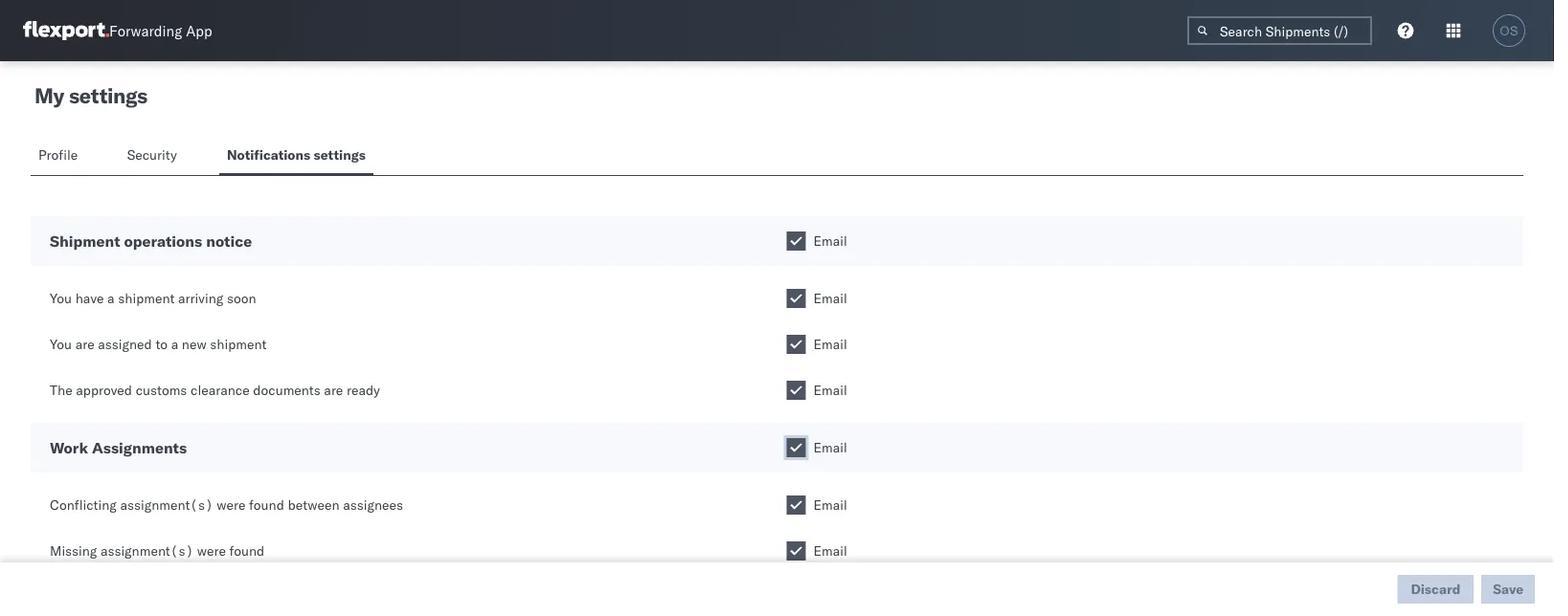 Task type: vqa. For each thing, say whether or not it's contained in the screenshot.
ASSIGNED
yes



Task type: describe. For each thing, give the bounding box(es) containing it.
email for you have a shipment arriving soon
[[813, 290, 847, 307]]

email for shipment operations notice
[[813, 233, 847, 249]]

shipment for shipment operations notice
[[50, 232, 120, 251]]

assigned
[[98, 336, 152, 353]]

notifications
[[227, 147, 310, 163]]

forwarding
[[109, 22, 182, 40]]

you are assigned to a new shipment
[[50, 336, 267, 353]]

between
[[288, 497, 340, 514]]

to
[[155, 336, 168, 353]]

conflicting assignment(s) were found between assignees
[[50, 497, 403, 514]]

customs
[[136, 382, 187, 399]]

forwarding app
[[109, 22, 212, 40]]

assignment(s) for missing
[[100, 543, 194, 560]]

shipment operations notice
[[50, 232, 252, 251]]

settings for my settings
[[69, 82, 147, 109]]

clearance
[[191, 382, 250, 399]]

notice
[[206, 232, 252, 251]]

replies
[[254, 175, 295, 192]]

work assignments
[[50, 439, 187, 458]]

1 vertical spatial a
[[171, 336, 178, 353]]

0 vertical spatial a
[[107, 290, 115, 307]]

found for conflicting assignment(s) were found between assignees
[[249, 497, 284, 514]]

assignment(s) for conflicting
[[120, 497, 213, 514]]

arriving
[[178, 290, 223, 307]]

email for missing assignment(s) were found
[[813, 543, 847, 560]]

work
[[50, 439, 88, 458]]

profile button
[[31, 138, 89, 175]]

the
[[50, 382, 72, 399]]

assignments
[[92, 439, 187, 458]]

documents
[[253, 382, 321, 399]]

email for work assignments
[[813, 440, 847, 456]]

notifications settings button
[[219, 138, 373, 175]]

flexport. image
[[23, 21, 109, 40]]

approved
[[76, 382, 132, 399]]

Search Shipments (/) text field
[[1187, 16, 1372, 45]]

conflicting
[[50, 497, 117, 514]]

soon
[[227, 290, 256, 307]]

and
[[227, 175, 250, 192]]

shipment message mentions and replies
[[50, 175, 295, 192]]

0 horizontal spatial shipment
[[118, 290, 175, 307]]

forwarding app link
[[23, 21, 212, 40]]

app
[[186, 22, 212, 40]]



Task type: locate. For each thing, give the bounding box(es) containing it.
None checkbox
[[787, 335, 806, 354]]

found for missing assignment(s) were found
[[229, 543, 265, 560]]

0 vertical spatial are
[[75, 336, 94, 353]]

missing assignment(s) were found
[[50, 543, 265, 560]]

0 horizontal spatial a
[[107, 290, 115, 307]]

2 shipment from the top
[[50, 232, 120, 251]]

security button
[[119, 138, 189, 175]]

missing
[[50, 543, 97, 560]]

shipment down profile on the top of page
[[50, 175, 108, 192]]

email for the approved customs clearance documents are ready
[[813, 382, 847, 399]]

assignment(s) right "missing"
[[100, 543, 194, 560]]

shipment right new
[[210, 336, 267, 353]]

0 vertical spatial you
[[50, 290, 72, 307]]

are left ready
[[324, 382, 343, 399]]

shipment up have
[[50, 232, 120, 251]]

0 horizontal spatial settings
[[69, 82, 147, 109]]

have
[[75, 290, 104, 307]]

message
[[111, 175, 164, 192]]

were for conflicting
[[217, 497, 246, 514]]

None checkbox
[[787, 232, 806, 251], [787, 289, 806, 308], [787, 381, 806, 400], [787, 439, 806, 458], [787, 496, 806, 515], [787, 542, 806, 561], [787, 232, 806, 251], [787, 289, 806, 308], [787, 381, 806, 400], [787, 439, 806, 458], [787, 496, 806, 515], [787, 542, 806, 561]]

5 email from the top
[[813, 440, 847, 456]]

are
[[75, 336, 94, 353], [324, 382, 343, 399]]

3 email from the top
[[813, 336, 847, 353]]

0 vertical spatial settings
[[69, 82, 147, 109]]

1 shipment from the top
[[50, 175, 108, 192]]

0 vertical spatial shipment
[[118, 290, 175, 307]]

2 email from the top
[[813, 290, 847, 307]]

were
[[217, 497, 246, 514], [197, 543, 226, 560]]

assignment(s)
[[120, 497, 213, 514], [100, 543, 194, 560]]

shipment for shipment message mentions and replies
[[50, 175, 108, 192]]

0 vertical spatial found
[[249, 497, 284, 514]]

the approved customs clearance documents are ready
[[50, 382, 380, 399]]

a
[[107, 290, 115, 307], [171, 336, 178, 353]]

you up the
[[50, 336, 72, 353]]

my
[[34, 82, 64, 109]]

assignment(s) up missing assignment(s) were found
[[120, 497, 213, 514]]

email for conflicting assignment(s) were found between assignees
[[813, 497, 847, 514]]

1 vertical spatial settings
[[314, 147, 366, 163]]

1 vertical spatial assignment(s)
[[100, 543, 194, 560]]

1 horizontal spatial are
[[324, 382, 343, 399]]

my settings
[[34, 82, 147, 109]]

security
[[127, 147, 177, 163]]

1 email from the top
[[813, 233, 847, 249]]

assignees
[[343, 497, 403, 514]]

6 email from the top
[[813, 497, 847, 514]]

settings right the my at left top
[[69, 82, 147, 109]]

were left between
[[217, 497, 246, 514]]

were for missing
[[197, 543, 226, 560]]

notifications settings
[[227, 147, 366, 163]]

email
[[813, 233, 847, 249], [813, 290, 847, 307], [813, 336, 847, 353], [813, 382, 847, 399], [813, 440, 847, 456], [813, 497, 847, 514], [813, 543, 847, 560]]

settings
[[69, 82, 147, 109], [314, 147, 366, 163]]

1 horizontal spatial shipment
[[210, 336, 267, 353]]

new
[[182, 336, 207, 353]]

0 horizontal spatial are
[[75, 336, 94, 353]]

shipment up you are assigned to a new shipment at the bottom of page
[[118, 290, 175, 307]]

found left between
[[249, 497, 284, 514]]

you left have
[[50, 290, 72, 307]]

a right to
[[171, 336, 178, 353]]

1 horizontal spatial settings
[[314, 147, 366, 163]]

0 vertical spatial were
[[217, 497, 246, 514]]

0 vertical spatial assignment(s)
[[120, 497, 213, 514]]

2 you from the top
[[50, 336, 72, 353]]

shipment
[[50, 175, 108, 192], [50, 232, 120, 251]]

1 vertical spatial you
[[50, 336, 72, 353]]

mentions
[[168, 175, 224, 192]]

you
[[50, 290, 72, 307], [50, 336, 72, 353]]

profile
[[38, 147, 78, 163]]

os button
[[1487, 9, 1531, 53]]

0 vertical spatial shipment
[[50, 175, 108, 192]]

1 you from the top
[[50, 290, 72, 307]]

1 vertical spatial were
[[197, 543, 226, 560]]

1 horizontal spatial a
[[171, 336, 178, 353]]

you have a shipment arriving soon
[[50, 290, 256, 307]]

1 vertical spatial shipment
[[50, 232, 120, 251]]

settings inside button
[[314, 147, 366, 163]]

settings right the notifications
[[314, 147, 366, 163]]

a right have
[[107, 290, 115, 307]]

1 vertical spatial found
[[229, 543, 265, 560]]

os
[[1500, 23, 1518, 38]]

found
[[249, 497, 284, 514], [229, 543, 265, 560]]

email for you are assigned to a new shipment
[[813, 336, 847, 353]]

are left assigned
[[75, 336, 94, 353]]

you for you are assigned to a new shipment
[[50, 336, 72, 353]]

7 email from the top
[[813, 543, 847, 560]]

found down conflicting assignment(s) were found between assignees
[[229, 543, 265, 560]]

4 email from the top
[[813, 382, 847, 399]]

settings for notifications settings
[[314, 147, 366, 163]]

shipment
[[118, 290, 175, 307], [210, 336, 267, 353]]

operations
[[124, 232, 202, 251]]

were down conflicting assignment(s) were found between assignees
[[197, 543, 226, 560]]

1 vertical spatial are
[[324, 382, 343, 399]]

you for you have a shipment arriving soon
[[50, 290, 72, 307]]

1 vertical spatial shipment
[[210, 336, 267, 353]]

ready
[[347, 382, 380, 399]]



